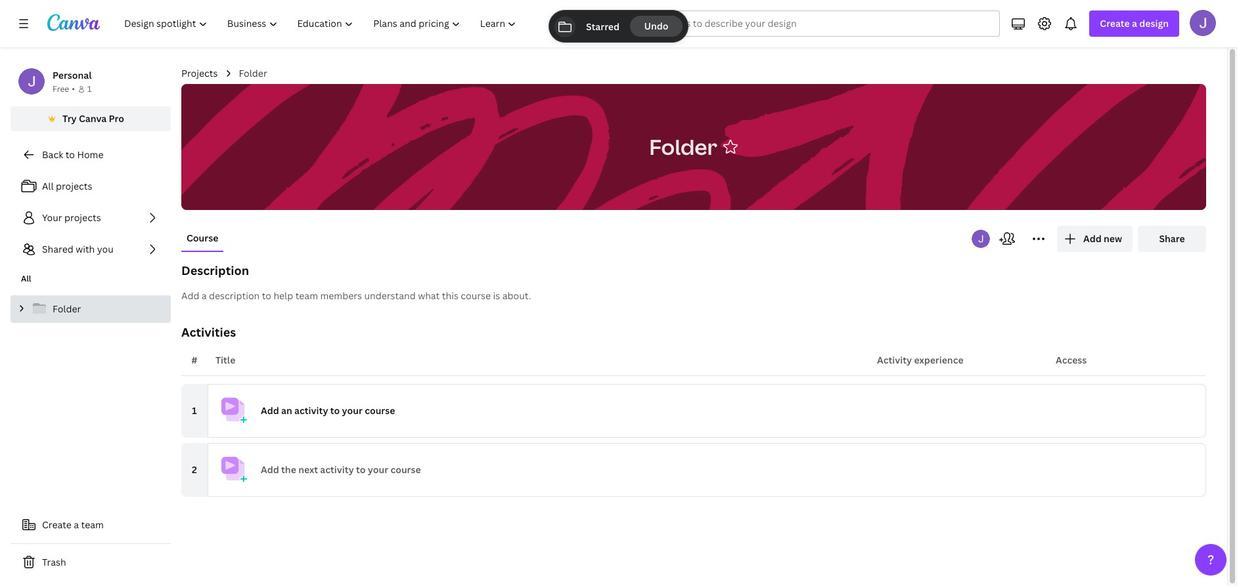 Task type: vqa. For each thing, say whether or not it's contained in the screenshot.
Folder to the left
yes



Task type: locate. For each thing, give the bounding box(es) containing it.
1
[[87, 83, 92, 95], [192, 405, 197, 417]]

undo button
[[630, 16, 683, 37]]

0 vertical spatial 1
[[87, 83, 92, 95]]

create a design
[[1100, 17, 1169, 30]]

0 horizontal spatial create
[[42, 519, 72, 532]]

projects link
[[181, 66, 218, 81]]

trash
[[42, 557, 66, 569]]

add left the
[[261, 464, 279, 476]]

add a description to help team members understand what this course is about. button
[[181, 289, 1206, 304]]

all projects
[[42, 180, 92, 193]]

0 horizontal spatial all
[[21, 273, 31, 285]]

a up "trash" "link"
[[74, 519, 79, 532]]

0 vertical spatial your
[[342, 405, 363, 417]]

1 vertical spatial all
[[21, 273, 31, 285]]

0 vertical spatial activity
[[294, 405, 328, 417]]

list
[[11, 173, 171, 263]]

projects
[[56, 180, 92, 193], [64, 212, 101, 224]]

0 vertical spatial team
[[295, 290, 318, 302]]

to
[[65, 149, 75, 161], [262, 290, 271, 302], [330, 405, 340, 417], [356, 464, 366, 476]]

free •
[[53, 83, 75, 95]]

0 vertical spatial create
[[1100, 17, 1130, 30]]

0 horizontal spatial team
[[81, 519, 104, 532]]

add inside button
[[181, 290, 199, 302]]

1 down #
[[192, 405, 197, 417]]

starred
[[586, 20, 620, 33]]

1 vertical spatial course
[[365, 405, 395, 417]]

a down description
[[202, 290, 207, 302]]

course
[[461, 290, 491, 302], [365, 405, 395, 417], [391, 464, 421, 476]]

create inside dropdown button
[[1100, 17, 1130, 30]]

1 horizontal spatial all
[[42, 180, 54, 193]]

1 vertical spatial folder link
[[11, 296, 171, 323]]

shared with you link
[[11, 237, 171, 263]]

add for add new
[[1084, 233, 1102, 245]]

course inside add a description to help team members understand what this course is about. button
[[461, 290, 491, 302]]

projects down back to home
[[56, 180, 92, 193]]

folder link right projects link
[[239, 66, 267, 81]]

2
[[192, 464, 197, 476]]

folder link
[[239, 66, 267, 81], [11, 296, 171, 323]]

a
[[1132, 17, 1137, 30], [202, 290, 207, 302], [74, 519, 79, 532]]

1 horizontal spatial create
[[1100, 17, 1130, 30]]

share
[[1159, 233, 1185, 245]]

1 horizontal spatial your
[[368, 464, 388, 476]]

activity inside dropdown button
[[294, 405, 328, 417]]

course
[[187, 232, 218, 244]]

projects for your projects
[[64, 212, 101, 224]]

1 vertical spatial a
[[202, 290, 207, 302]]

create left the design at the right of the page
[[1100, 17, 1130, 30]]

activity
[[294, 405, 328, 417], [320, 464, 354, 476]]

team up "trash" "link"
[[81, 519, 104, 532]]

0 vertical spatial a
[[1132, 17, 1137, 30]]

to right an
[[330, 405, 340, 417]]

all
[[42, 180, 54, 193], [21, 273, 31, 285]]

help
[[274, 290, 293, 302]]

your
[[42, 212, 62, 224]]

folder
[[239, 67, 267, 80], [649, 132, 717, 161], [53, 303, 81, 315]]

activities
[[181, 325, 236, 340]]

2 vertical spatial a
[[74, 519, 79, 532]]

team
[[295, 290, 318, 302], [81, 519, 104, 532]]

activity experience
[[877, 354, 964, 367]]

1 vertical spatial folder
[[649, 132, 717, 161]]

1 vertical spatial activity
[[320, 464, 354, 476]]

canva
[[79, 112, 107, 125]]

a inside dropdown button
[[1132, 17, 1137, 30]]

1 right •
[[87, 83, 92, 95]]

all projects link
[[11, 173, 171, 200]]

2 horizontal spatial folder
[[649, 132, 717, 161]]

1 horizontal spatial a
[[202, 290, 207, 302]]

activity right next
[[320, 464, 354, 476]]

list containing all projects
[[11, 173, 171, 263]]

home
[[77, 149, 103, 161]]

•
[[72, 83, 75, 95]]

folder button
[[643, 126, 724, 168]]

create up trash
[[42, 519, 72, 532]]

activity
[[877, 354, 912, 367]]

add left an
[[261, 405, 279, 417]]

your
[[342, 405, 363, 417], [368, 464, 388, 476]]

0 horizontal spatial your
[[342, 405, 363, 417]]

1 vertical spatial create
[[42, 519, 72, 532]]

activity right an
[[294, 405, 328, 417]]

to left help
[[262, 290, 271, 302]]

0 vertical spatial all
[[42, 180, 54, 193]]

shared with you
[[42, 243, 114, 256]]

0 vertical spatial projects
[[56, 180, 92, 193]]

team right help
[[295, 290, 318, 302]]

status
[[549, 11, 688, 42]]

try canva pro
[[62, 112, 124, 125]]

0 horizontal spatial folder
[[53, 303, 81, 315]]

1 horizontal spatial team
[[295, 290, 318, 302]]

1 vertical spatial projects
[[64, 212, 101, 224]]

try
[[62, 112, 77, 125]]

all for all
[[21, 273, 31, 285]]

create inside button
[[42, 519, 72, 532]]

1 horizontal spatial 1
[[192, 405, 197, 417]]

1 horizontal spatial folder link
[[239, 66, 267, 81]]

create
[[1100, 17, 1130, 30], [42, 519, 72, 532]]

add the next activity to your course
[[261, 464, 421, 476]]

a for design
[[1132, 17, 1137, 30]]

2 horizontal spatial a
[[1132, 17, 1137, 30]]

0 vertical spatial course
[[461, 290, 491, 302]]

add
[[1084, 233, 1102, 245], [181, 290, 199, 302], [261, 405, 279, 417], [261, 464, 279, 476]]

undo
[[644, 20, 669, 32]]

a left the design at the right of the page
[[1132, 17, 1137, 30]]

share button
[[1138, 226, 1206, 252]]

0 horizontal spatial folder link
[[11, 296, 171, 323]]

add for add a description to help team members understand what this course is about.
[[181, 290, 199, 302]]

experience
[[914, 354, 964, 367]]

projects
[[181, 67, 218, 80]]

0 horizontal spatial 1
[[87, 83, 92, 95]]

create a team
[[42, 519, 104, 532]]

0 vertical spatial folder link
[[239, 66, 267, 81]]

projects right your
[[64, 212, 101, 224]]

0 horizontal spatial a
[[74, 519, 79, 532]]

1 vertical spatial team
[[81, 519, 104, 532]]

add an activity to your course
[[261, 405, 395, 417]]

add new
[[1084, 233, 1122, 245]]

0 vertical spatial folder
[[239, 67, 267, 80]]

None search field
[[606, 11, 1000, 37]]

folder link down shared with you 'link'
[[11, 296, 171, 323]]

add down description
[[181, 290, 199, 302]]

create for create a design
[[1100, 17, 1130, 30]]

add left new
[[1084, 233, 1102, 245]]

you
[[97, 243, 114, 256]]



Task type: describe. For each thing, give the bounding box(es) containing it.
pro
[[109, 112, 124, 125]]

all for all projects
[[42, 180, 54, 193]]

description
[[181, 263, 249, 279]]

description
[[209, 290, 260, 302]]

#
[[191, 354, 198, 367]]

trash link
[[11, 550, 171, 576]]

jacob simon image
[[1190, 10, 1216, 36]]

shared
[[42, 243, 73, 256]]

your projects
[[42, 212, 101, 224]]

1 vertical spatial 1
[[192, 405, 197, 417]]

2 vertical spatial folder
[[53, 303, 81, 315]]

team inside add a description to help team members understand what this course is about. button
[[295, 290, 318, 302]]

to right back
[[65, 149, 75, 161]]

your projects link
[[11, 205, 171, 231]]

a for team
[[74, 519, 79, 532]]

top level navigation element
[[116, 11, 528, 37]]

next
[[298, 464, 318, 476]]

projects for all projects
[[56, 180, 92, 193]]

create for create a team
[[42, 519, 72, 532]]

is
[[493, 290, 500, 302]]

new
[[1104, 233, 1122, 245]]

Search search field
[[632, 11, 974, 36]]

to right next
[[356, 464, 366, 476]]

status containing undo
[[549, 11, 688, 42]]

back to home
[[42, 149, 103, 161]]

to inside dropdown button
[[330, 405, 340, 417]]

design
[[1140, 17, 1169, 30]]

create a design button
[[1090, 11, 1180, 37]]

add an activity to your course button
[[208, 384, 1206, 438]]

an
[[281, 405, 292, 417]]

1 vertical spatial your
[[368, 464, 388, 476]]

access
[[1056, 354, 1087, 367]]

about.
[[502, 290, 531, 302]]

try canva pro button
[[11, 106, 171, 131]]

your inside add an activity to your course dropdown button
[[342, 405, 363, 417]]

title
[[216, 354, 235, 367]]

add new button
[[1057, 226, 1133, 252]]

course inside add an activity to your course dropdown button
[[365, 405, 395, 417]]

personal
[[53, 69, 92, 81]]

understand
[[364, 290, 416, 302]]

with
[[76, 243, 95, 256]]

add for add an activity to your course
[[261, 405, 279, 417]]

1 horizontal spatial folder
[[239, 67, 267, 80]]

what
[[418, 290, 440, 302]]

create a team button
[[11, 513, 171, 539]]

to inside button
[[262, 290, 271, 302]]

back
[[42, 149, 63, 161]]

free
[[53, 83, 69, 95]]

a for description
[[202, 290, 207, 302]]

the
[[281, 464, 296, 476]]

this
[[442, 290, 459, 302]]

members
[[320, 290, 362, 302]]

add for add the next activity to your course
[[261, 464, 279, 476]]

back to home link
[[11, 142, 171, 168]]

course button
[[181, 226, 224, 251]]

2 vertical spatial course
[[391, 464, 421, 476]]

folder inside button
[[649, 132, 717, 161]]

add a description to help team members understand what this course is about.
[[181, 290, 531, 302]]

team inside create a team button
[[81, 519, 104, 532]]



